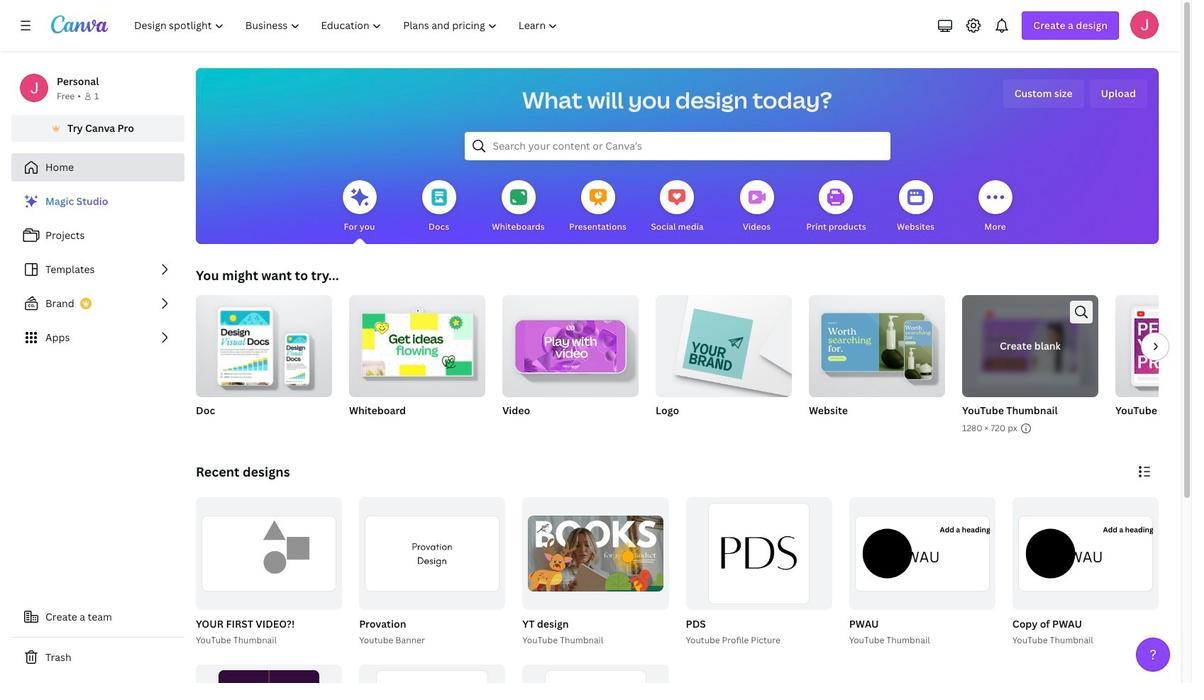 Task type: describe. For each thing, give the bounding box(es) containing it.
top level navigation element
[[125, 11, 570, 40]]



Task type: vqa. For each thing, say whether or not it's contained in the screenshot.
THE JAMES PETERSON image
yes



Task type: locate. For each thing, give the bounding box(es) containing it.
james peterson image
[[1131, 11, 1159, 39]]

group
[[196, 290, 332, 436], [196, 290, 332, 398], [349, 290, 486, 436], [349, 290, 486, 398], [503, 290, 639, 436], [503, 290, 639, 398], [656, 290, 792, 436], [656, 290, 792, 398], [809, 290, 946, 436], [809, 290, 946, 398], [963, 295, 1099, 436], [963, 295, 1099, 398], [1116, 295, 1193, 436], [1116, 295, 1193, 398], [193, 498, 342, 648], [196, 498, 342, 610], [356, 498, 506, 648], [359, 498, 506, 610], [520, 498, 669, 648], [523, 498, 669, 610], [683, 498, 832, 648], [686, 498, 832, 610], [847, 498, 996, 648], [1010, 498, 1159, 648], [196, 665, 342, 684], [359, 665, 506, 684], [523, 665, 669, 684]]

None search field
[[465, 132, 891, 160]]

Search search field
[[493, 133, 862, 160]]

list
[[11, 187, 185, 352]]



